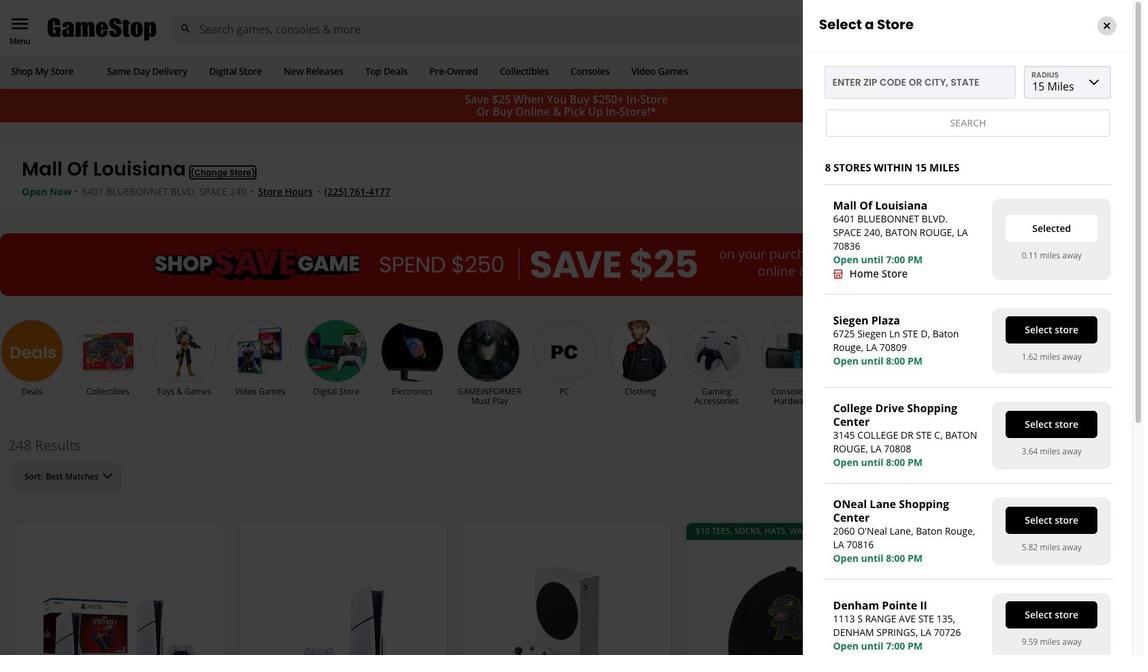 Task type: locate. For each thing, give the bounding box(es) containing it.
None search field
[[172, 16, 853, 43]]

Search games, consoles & more search field
[[200, 16, 829, 43]]

None text field
[[825, 66, 1016, 99]]



Task type: vqa. For each thing, say whether or not it's contained in the screenshot.
The Gamestop Pro Icon
no



Task type: describe. For each thing, give the bounding box(es) containing it.
Find items from this store field
[[942, 162, 1112, 194]]

gamestop image
[[48, 16, 157, 42]]

search icon image
[[950, 171, 963, 185]]



